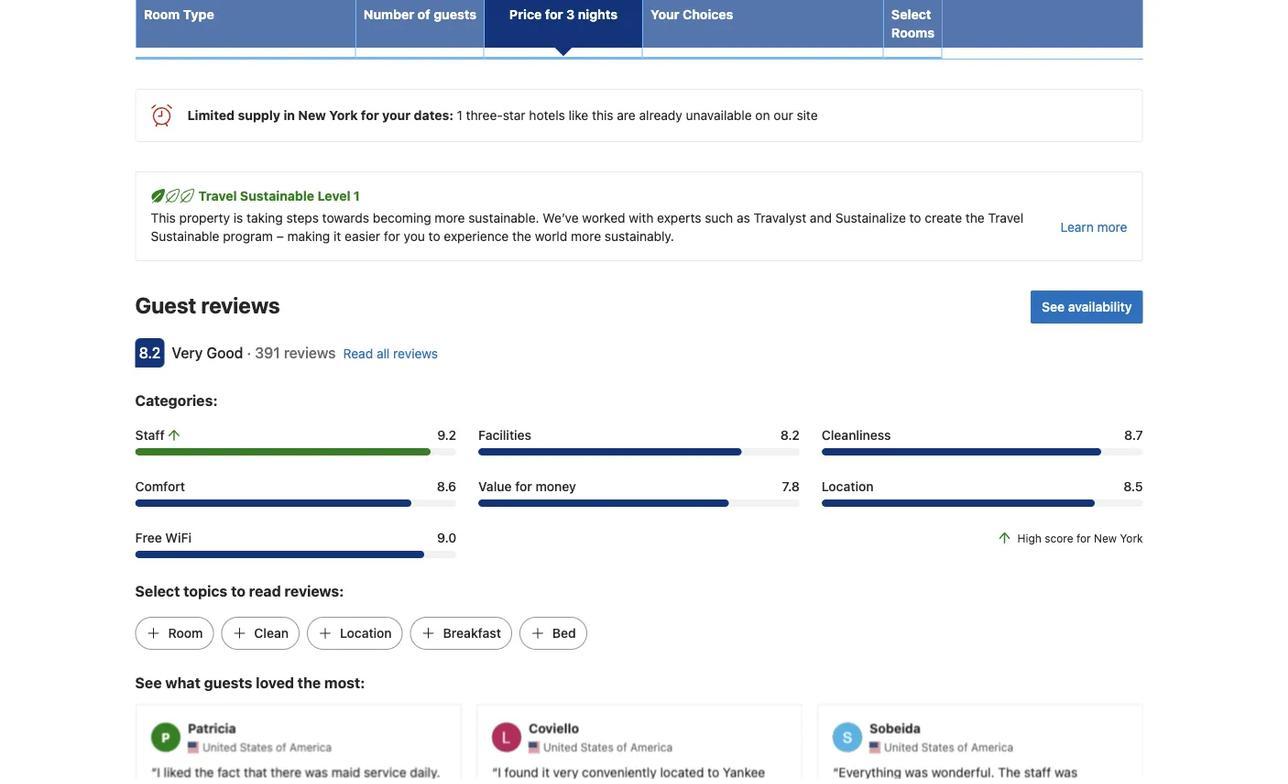 Task type: vqa. For each thing, say whether or not it's contained in the screenshot.
when at the left top of the page
no



Task type: locate. For each thing, give the bounding box(es) containing it.
3 united states of america from the left
[[884, 740, 1013, 753]]

1 horizontal spatial reviews
[[284, 344, 336, 361]]

1 vertical spatial see
[[135, 674, 162, 691]]

united states of america image up everything
[[869, 741, 880, 752]]

united for coviello
[[543, 740, 577, 753]]

2 horizontal spatial united
[[884, 740, 918, 753]]

1 horizontal spatial select
[[892, 7, 932, 22]]

new right score on the bottom of page
[[1094, 531, 1117, 544]]

choices
[[683, 7, 734, 22]]

of up wonderful.
[[957, 740, 968, 753]]

guests
[[434, 7, 477, 22], [204, 674, 252, 691]]

" i found it very conveniently located to yankee
[[492, 764, 765, 779]]

1 horizontal spatial see
[[1042, 299, 1065, 314]]

for left your
[[361, 108, 379, 123]]

unavailable
[[686, 108, 752, 123]]

0 vertical spatial it
[[334, 228, 341, 244]]

york down 8.5
[[1120, 531, 1143, 544]]

for down becoming
[[384, 228, 400, 244]]

1 united states of america image from the left
[[187, 741, 198, 752]]

with
[[629, 210, 654, 225]]

1 united from the left
[[202, 740, 236, 753]]

see what guests loved the most:
[[135, 674, 365, 691]]

as
[[737, 210, 750, 225]]

see for see availability
[[1042, 299, 1065, 314]]

steps
[[286, 210, 319, 225]]

2 horizontal spatial was
[[1054, 764, 1078, 779]]

1 left three-
[[457, 108, 463, 123]]

see left availability
[[1042, 299, 1065, 314]]

select rooms
[[892, 7, 935, 40]]

0 vertical spatial travel
[[198, 188, 237, 203]]

daily.
[[410, 764, 440, 779]]

of for i found it very conveniently located to yankee
[[616, 740, 627, 753]]

8.2 left very
[[139, 344, 161, 361]]

i inside " i found it very conveniently located to yankee
[[497, 764, 501, 779]]

and
[[810, 210, 832, 225]]

for right value
[[515, 479, 532, 494]]

travalyst
[[754, 210, 807, 225]]

united states of america for patricia
[[202, 740, 331, 753]]

2 horizontal spatial more
[[1098, 219, 1128, 234]]

sustainable
[[240, 188, 315, 203], [151, 228, 220, 244]]

good
[[207, 344, 243, 361]]

0 horizontal spatial travel
[[198, 188, 237, 203]]

new right in
[[298, 108, 326, 123]]

0 vertical spatial york
[[329, 108, 358, 123]]

0 horizontal spatial "
[[151, 764, 157, 779]]

1 vertical spatial travel
[[989, 210, 1024, 225]]

1 horizontal spatial states
[[580, 740, 613, 753]]

more up experience
[[435, 210, 465, 225]]

" for " i found it very conveniently located to yankee
[[492, 764, 497, 779]]

was left the maid
[[305, 764, 328, 779]]

united states of america up wonderful.
[[884, 740, 1013, 753]]

to left yankee
[[707, 764, 719, 779]]

more down worked
[[571, 228, 601, 244]]

more right learn
[[1098, 219, 1128, 234]]

reviews:
[[285, 582, 344, 600]]

topics
[[184, 582, 228, 600]]

1 horizontal spatial new
[[1094, 531, 1117, 544]]

i left found
[[497, 764, 501, 779]]

2 horizontal spatial united states of america
[[884, 740, 1013, 753]]

it inside " i found it very conveniently located to yankee
[[542, 764, 549, 779]]

1 vertical spatial room
[[168, 625, 203, 640]]

clean
[[254, 625, 289, 640]]

states up wonderful.
[[921, 740, 954, 753]]

0 horizontal spatial was
[[305, 764, 328, 779]]

1 horizontal spatial travel
[[989, 210, 1024, 225]]

sustainalize
[[836, 210, 906, 225]]

1 vertical spatial select
[[135, 582, 180, 600]]

select for select rooms
[[892, 7, 932, 22]]

1 right level
[[354, 188, 360, 203]]

0 horizontal spatial see
[[135, 674, 162, 691]]

america up " i found it very conveniently located to yankee
[[630, 740, 672, 753]]

united states of america image down the patricia
[[187, 741, 198, 752]]

america up " i liked the fact that there was maid service daily.
[[289, 740, 331, 753]]

2 horizontal spatial america
[[971, 740, 1013, 753]]

" inside " everything was wonderful. the staff was
[[833, 764, 838, 779]]

0 horizontal spatial states
[[239, 740, 272, 753]]

of
[[418, 7, 431, 22], [276, 740, 286, 753], [616, 740, 627, 753], [957, 740, 968, 753]]

money
[[536, 479, 576, 494]]

limited supply in new york for your dates: 1 three-star hotels like this are already unavailable on our site
[[187, 108, 818, 123]]

8.6
[[437, 479, 457, 494]]

3 united states of america image from the left
[[869, 741, 880, 752]]

you
[[404, 228, 425, 244]]

3 " from the left
[[833, 764, 838, 779]]

"
[[151, 764, 157, 779], [492, 764, 497, 779], [833, 764, 838, 779]]

cleanliness 8.7 meter
[[822, 448, 1143, 455]]

2 united states of america image from the left
[[528, 741, 539, 752]]

0 horizontal spatial i
[[157, 764, 160, 779]]

1 i from the left
[[157, 764, 160, 779]]

room for room
[[168, 625, 203, 640]]

the
[[966, 210, 985, 225], [512, 228, 532, 244], [298, 674, 321, 691], [194, 764, 213, 779]]

for left 3 on the top left of page
[[545, 7, 563, 22]]

3 states from the left
[[921, 740, 954, 753]]

fact
[[217, 764, 240, 779]]

to left "read"
[[231, 582, 246, 600]]

1 horizontal spatial united states of america
[[543, 740, 672, 753]]

america up the
[[971, 740, 1013, 753]]

0 horizontal spatial new
[[298, 108, 326, 123]]

1 america from the left
[[289, 740, 331, 753]]

sustainably.
[[605, 228, 674, 244]]

1 horizontal spatial 1
[[457, 108, 463, 123]]

it left very
[[542, 764, 549, 779]]

very
[[553, 764, 578, 779]]

2 america from the left
[[630, 740, 672, 753]]

york for for
[[1120, 531, 1143, 544]]

i
[[157, 764, 160, 779], [497, 764, 501, 779]]

nights
[[578, 7, 618, 22]]

your
[[382, 108, 411, 123]]

" inside " i liked the fact that there was maid service daily.
[[151, 764, 157, 779]]

see for see what guests loved the most:
[[135, 674, 162, 691]]

2 " from the left
[[492, 764, 497, 779]]

new
[[298, 108, 326, 123], [1094, 531, 1117, 544]]

united states of america for coviello
[[543, 740, 672, 753]]

states up that
[[239, 740, 272, 753]]

learn
[[1061, 219, 1094, 234]]

comfort 8.6 meter
[[135, 499, 457, 507]]

2 horizontal spatial united states of america image
[[869, 741, 880, 752]]

0 horizontal spatial 8.2
[[139, 344, 161, 361]]

0 vertical spatial new
[[298, 108, 326, 123]]

0 horizontal spatial location
[[340, 625, 392, 640]]

bed
[[553, 625, 576, 640]]

3 united from the left
[[884, 740, 918, 753]]

0 horizontal spatial select
[[135, 582, 180, 600]]

united
[[202, 740, 236, 753], [543, 740, 577, 753], [884, 740, 918, 753]]

1 horizontal spatial i
[[497, 764, 501, 779]]

free
[[135, 530, 162, 545]]

3 was from the left
[[1054, 764, 1078, 779]]

was
[[305, 764, 328, 779], [905, 764, 928, 779], [1054, 764, 1078, 779]]

york left your
[[329, 108, 358, 123]]

everything
[[838, 764, 901, 779]]

location down cleanliness
[[822, 479, 874, 494]]

1 vertical spatial it
[[542, 764, 549, 779]]

2 i from the left
[[497, 764, 501, 779]]

i left liked
[[157, 764, 160, 779]]

united states of america for sobeida
[[884, 740, 1013, 753]]

supply
[[238, 108, 280, 123]]

york for in
[[329, 108, 358, 123]]

1 horizontal spatial america
[[630, 740, 672, 753]]

0 horizontal spatial guests
[[204, 674, 252, 691]]

high score for new york
[[1018, 531, 1143, 544]]

0 horizontal spatial more
[[435, 210, 465, 225]]

staff
[[1024, 764, 1051, 779]]

select left topics
[[135, 582, 180, 600]]

0 horizontal spatial 1
[[354, 188, 360, 203]]

states up conveniently
[[580, 740, 613, 753]]

united states of america up conveniently
[[543, 740, 672, 753]]

reviews right 391 at top left
[[284, 344, 336, 361]]

location up most:
[[340, 625, 392, 640]]

sustainable up taking
[[240, 188, 315, 203]]

your
[[651, 7, 680, 22]]

united for patricia
[[202, 740, 236, 753]]

conveniently
[[582, 764, 656, 779]]

travel right create on the right top of the page
[[989, 210, 1024, 225]]

select inside select rooms
[[892, 7, 932, 22]]

of up "there" at the bottom of page
[[276, 740, 286, 753]]

on
[[756, 108, 770, 123]]

guests right the what
[[204, 674, 252, 691]]

0 vertical spatial location
[[822, 479, 874, 494]]

1 horizontal spatial sustainable
[[240, 188, 315, 203]]

0 vertical spatial sustainable
[[240, 188, 315, 203]]

guests right number
[[434, 7, 477, 22]]

" inside " i found it very conveniently located to yankee
[[492, 764, 497, 779]]

0 horizontal spatial america
[[289, 740, 331, 753]]

staff
[[135, 427, 165, 443]]

0 vertical spatial see
[[1042, 299, 1065, 314]]

states
[[239, 740, 272, 753], [580, 740, 613, 753], [921, 740, 954, 753]]

1 vertical spatial guests
[[204, 674, 252, 691]]

" for " i liked the fact that there was maid service daily.
[[151, 764, 157, 779]]

read
[[249, 582, 281, 600]]

" everything was wonderful. the staff was
[[833, 764, 1113, 779]]

room down topics
[[168, 625, 203, 640]]

for right score on the bottom of page
[[1077, 531, 1091, 544]]

are
[[617, 108, 636, 123]]

0 vertical spatial 1
[[457, 108, 463, 123]]

limited
[[187, 108, 235, 123]]

we've
[[543, 210, 579, 225]]

room type
[[144, 7, 214, 22]]

score
[[1045, 531, 1074, 544]]

create
[[925, 210, 962, 225]]

already
[[639, 108, 683, 123]]

1 horizontal spatial united
[[543, 740, 577, 753]]

rated very good element
[[172, 344, 243, 361]]

0 vertical spatial select
[[892, 7, 932, 22]]

0 horizontal spatial united states of america image
[[187, 741, 198, 752]]

united down the patricia
[[202, 740, 236, 753]]

three-
[[466, 108, 503, 123]]

reviews up ·
[[201, 292, 280, 318]]

1
[[457, 108, 463, 123], [354, 188, 360, 203]]

the left fact
[[194, 764, 213, 779]]

1 horizontal spatial was
[[905, 764, 928, 779]]

was right staff
[[1054, 764, 1078, 779]]

0 horizontal spatial sustainable
[[151, 228, 220, 244]]

1 vertical spatial york
[[1120, 531, 1143, 544]]

0 vertical spatial guests
[[434, 7, 477, 22]]

of for i liked the fact that there was maid service daily.
[[276, 740, 286, 753]]

8.2
[[139, 344, 161, 361], [781, 427, 800, 443]]

united down coviello at left bottom
[[543, 740, 577, 753]]

states for coviello
[[580, 740, 613, 753]]

0 horizontal spatial it
[[334, 228, 341, 244]]

1 vertical spatial new
[[1094, 531, 1117, 544]]

to inside " i found it very conveniently located to yankee
[[707, 764, 719, 779]]

world
[[535, 228, 568, 244]]

select
[[892, 7, 932, 22], [135, 582, 180, 600]]

guest reviews element
[[135, 290, 1024, 320]]

what
[[165, 674, 201, 691]]

most:
[[324, 674, 365, 691]]

hotels
[[529, 108, 565, 123]]

travel up property
[[198, 188, 237, 203]]

1 horizontal spatial guests
[[434, 7, 477, 22]]

read all reviews
[[343, 346, 438, 361]]

1 horizontal spatial united states of america image
[[528, 741, 539, 752]]

it down towards
[[334, 228, 341, 244]]

reviews right all
[[393, 346, 438, 361]]

0 vertical spatial room
[[144, 7, 180, 22]]

1 " from the left
[[151, 764, 157, 779]]

" for " everything was wonderful. the staff was
[[833, 764, 838, 779]]

of right number
[[418, 7, 431, 22]]

2 united from the left
[[543, 740, 577, 753]]

0 horizontal spatial united
[[202, 740, 236, 753]]

p
[[161, 729, 170, 744]]

1 horizontal spatial it
[[542, 764, 549, 779]]

2 united states of america from the left
[[543, 740, 672, 753]]

2 horizontal spatial "
[[833, 764, 838, 779]]

sustainable down property
[[151, 228, 220, 244]]

1 states from the left
[[239, 740, 272, 753]]

0 horizontal spatial united states of america
[[202, 740, 331, 753]]

this property is taking steps towards becoming more sustainable. we've worked with experts such as travalyst and sustainalize to create the travel sustainable program – making it easier for you to experience the world more sustainably.
[[151, 210, 1024, 244]]

i inside " i liked the fact that there was maid service daily.
[[157, 764, 160, 779]]

scored 8.2 element
[[135, 338, 165, 367]]

the down 'sustainable.'
[[512, 228, 532, 244]]

0 horizontal spatial york
[[329, 108, 358, 123]]

8.2 up 7.8
[[781, 427, 800, 443]]

2 states from the left
[[580, 740, 613, 753]]

united states of america up that
[[202, 740, 331, 753]]

united states of america image for sobeida
[[869, 741, 880, 752]]

1 horizontal spatial "
[[492, 764, 497, 779]]

1 was from the left
[[305, 764, 328, 779]]

the right loved
[[298, 674, 321, 691]]

room up more link
[[144, 7, 180, 22]]

that
[[243, 764, 267, 779]]

2 horizontal spatial states
[[921, 740, 954, 753]]

see inside button
[[1042, 299, 1065, 314]]

united down sobeida
[[884, 740, 918, 753]]

of up conveniently
[[616, 740, 627, 753]]

united states of america image
[[187, 741, 198, 752], [528, 741, 539, 752], [869, 741, 880, 752]]

united states of america image down coviello at left bottom
[[528, 741, 539, 752]]

8.7
[[1125, 427, 1143, 443]]

1 horizontal spatial 8.2
[[781, 427, 800, 443]]

experts
[[657, 210, 702, 225]]

select up rooms
[[892, 7, 932, 22]]

see left the what
[[135, 674, 162, 691]]

1 united states of america from the left
[[202, 740, 331, 753]]

0 vertical spatial 8.2
[[139, 344, 161, 361]]

1 horizontal spatial york
[[1120, 531, 1143, 544]]

1 vertical spatial sustainable
[[151, 228, 220, 244]]

was right everything
[[905, 764, 928, 779]]

1 vertical spatial 8.2
[[781, 427, 800, 443]]



Task type: describe. For each thing, give the bounding box(es) containing it.
value for money 7.8 meter
[[479, 499, 800, 507]]

value for money
[[479, 479, 576, 494]]

i for found
[[497, 764, 501, 779]]

for inside this property is taking steps towards becoming more sustainable. we've worked with experts such as travalyst and sustainalize to create the travel sustainable program – making it easier for you to experience the world more sustainably.
[[384, 228, 400, 244]]

see availability
[[1042, 299, 1132, 314]]

sustainable inside this property is taking steps towards becoming more sustainable. we've worked with experts such as travalyst and sustainalize to create the travel sustainable program – making it easier for you to experience the world more sustainably.
[[151, 228, 220, 244]]

9.2
[[437, 427, 457, 443]]

making
[[287, 228, 330, 244]]

service
[[363, 764, 406, 779]]

type
[[183, 7, 214, 22]]

cleanliness
[[822, 427, 891, 443]]

united states of america image for patricia
[[187, 741, 198, 752]]

all
[[377, 346, 390, 361]]

sustainable.
[[469, 210, 540, 225]]

sobeida
[[869, 720, 921, 736]]

7.8
[[782, 479, 800, 494]]

program
[[223, 228, 273, 244]]

site
[[797, 108, 818, 123]]

located
[[660, 764, 704, 779]]

guest
[[135, 292, 196, 318]]

review categories element
[[135, 389, 218, 411]]

found
[[504, 764, 538, 779]]

room for room type
[[144, 7, 180, 22]]

coviello
[[528, 720, 579, 736]]

yankee
[[723, 764, 765, 779]]

number
[[364, 7, 414, 22]]

" i liked the fact that there was maid service daily.
[[151, 764, 441, 779]]

to left create on the right top of the page
[[910, 210, 922, 225]]

becoming
[[373, 210, 431, 225]]

8.5
[[1124, 479, 1143, 494]]

wifi
[[165, 530, 192, 545]]

united states of america image for coviello
[[528, 741, 539, 752]]

more
[[140, 28, 166, 41]]

free wifi 9.0 meter
[[135, 551, 457, 558]]

1 horizontal spatial location
[[822, 479, 874, 494]]

taking
[[247, 210, 283, 225]]

to right you
[[429, 228, 441, 244]]

states for patricia
[[239, 740, 272, 753]]

number of guests
[[364, 7, 477, 22]]

8.2 inside scored 8.2 element
[[139, 344, 161, 361]]

america for was
[[289, 740, 331, 753]]

maid
[[331, 764, 360, 779]]

star
[[503, 108, 526, 123]]

the right create on the right top of the page
[[966, 210, 985, 225]]

3 america from the left
[[971, 740, 1013, 753]]

there
[[270, 764, 301, 779]]

property
[[179, 210, 230, 225]]

easier
[[345, 228, 380, 244]]

was inside " i liked the fact that there was maid service daily.
[[305, 764, 328, 779]]

learn more
[[1061, 219, 1128, 234]]

select for select topics to read reviews:
[[135, 582, 180, 600]]

united for sobeida
[[884, 740, 918, 753]]

loved
[[256, 674, 294, 691]]

facilities
[[479, 427, 532, 443]]

comfort
[[135, 479, 185, 494]]

391
[[255, 344, 280, 361]]

your choices
[[651, 7, 734, 22]]

wonderful.
[[931, 764, 994, 779]]

the inside " i liked the fact that there was maid service daily.
[[194, 764, 213, 779]]

3
[[566, 7, 575, 22]]

such
[[705, 210, 733, 225]]

9.0
[[437, 530, 457, 545]]

categories:
[[135, 392, 218, 409]]

liked
[[163, 764, 191, 779]]

i for liked
[[157, 764, 160, 779]]

this
[[592, 108, 614, 123]]

this
[[151, 210, 176, 225]]

guest reviews
[[135, 292, 280, 318]]

read
[[343, 346, 373, 361]]

availability
[[1068, 299, 1132, 314]]

new for in
[[298, 108, 326, 123]]

guests for what
[[204, 674, 252, 691]]

1 vertical spatial location
[[340, 625, 392, 640]]

more inside button
[[1098, 219, 1128, 234]]

price for 3 nights
[[510, 7, 618, 22]]

location 8.5 meter
[[822, 499, 1143, 507]]

0 horizontal spatial reviews
[[201, 292, 280, 318]]

staff 9.2 meter
[[135, 448, 457, 455]]

price
[[510, 7, 542, 22]]

breakfast
[[443, 625, 501, 640]]

new for for
[[1094, 531, 1117, 544]]

the
[[998, 764, 1021, 779]]

high
[[1018, 531, 1042, 544]]

guests for of
[[434, 7, 477, 22]]

2 was from the left
[[905, 764, 928, 779]]

travel inside this property is taking steps towards becoming more sustainable. we've worked with experts such as travalyst and sustainalize to create the travel sustainable program – making it easier for you to experience the world more sustainably.
[[989, 210, 1024, 225]]

like
[[569, 108, 589, 123]]

facilities 8.2 meter
[[479, 448, 800, 455]]

very
[[172, 344, 203, 361]]

dates:
[[414, 108, 454, 123]]

of for everything was wonderful. the staff was
[[957, 740, 968, 753]]

our
[[774, 108, 793, 123]]

it inside this property is taking steps towards becoming more sustainable. we've worked with experts such as travalyst and sustainalize to create the travel sustainable program – making it easier for you to experience the world more sustainably.
[[334, 228, 341, 244]]

travel sustainable level 1
[[198, 188, 360, 203]]

see availability button
[[1031, 290, 1143, 323]]

1 horizontal spatial more
[[571, 228, 601, 244]]

america for to
[[630, 740, 672, 753]]

value
[[479, 479, 512, 494]]

·
[[247, 344, 251, 361]]

more link
[[140, 25, 166, 44]]

states for sobeida
[[921, 740, 954, 753]]

very good · 391 reviews
[[172, 344, 336, 361]]

level
[[318, 188, 351, 203]]

2 horizontal spatial reviews
[[393, 346, 438, 361]]

patricia
[[187, 720, 236, 736]]

select topics to read reviews:
[[135, 582, 344, 600]]

1 vertical spatial 1
[[354, 188, 360, 203]]

experience
[[444, 228, 509, 244]]

is
[[234, 210, 243, 225]]



